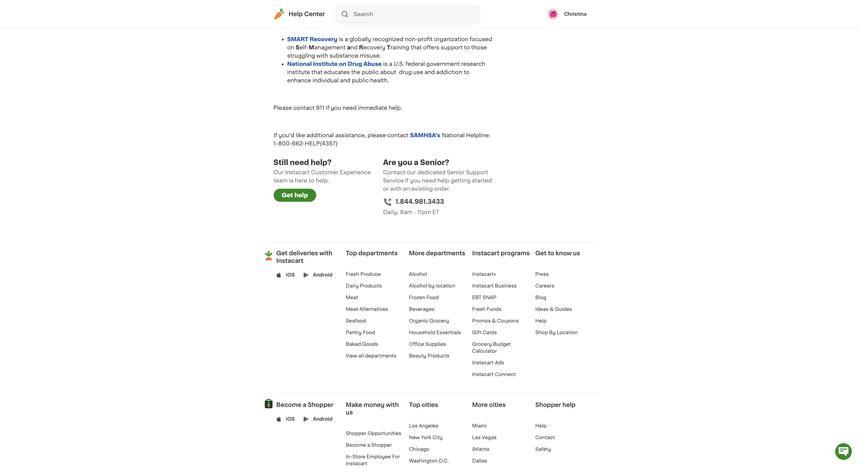 Task type: describe. For each thing, give the bounding box(es) containing it.
essentials
[[437, 330, 461, 335]]

los
[[409, 424, 418, 429]]

2 as from the left
[[483, 15, 489, 20]]

2 vertical spatial you
[[410, 178, 421, 184]]

more cities
[[472, 403, 506, 408]]

top for top departments
[[346, 251, 357, 256]]

cards inside terms of promos, credits, & gift cards
[[520, 8, 535, 12]]

beauty products
[[409, 354, 450, 359]]

non-
[[405, 36, 418, 42]]

beauty
[[409, 354, 426, 359]]

smart recovery link
[[287, 36, 338, 42]]

0 vertical spatial you
[[331, 105, 341, 111]]

make money with us
[[346, 403, 399, 416]]

0 vertical spatial if
[[326, 105, 329, 111]]

et
[[433, 210, 440, 215]]

national for helpline:
[[442, 133, 465, 138]]

instacart business
[[472, 284, 517, 289]]

instacart down instacart ads
[[472, 372, 494, 377]]

nd
[[351, 45, 358, 50]]

ads
[[495, 361, 504, 366]]

treatment
[[316, 23, 343, 28]]

with inside raining that offers support to those struggling with substance misuse.
[[317, 53, 328, 58]]

help up contact link
[[536, 424, 547, 429]]

1 vertical spatial and
[[425, 69, 435, 75]]

washington d.c. link
[[409, 459, 449, 464]]

ios for become
[[286, 417, 295, 422]]

helpline:
[[466, 133, 491, 138]]

ios app store logo image for become a shopper
[[276, 417, 282, 422]]

still need help? our instacart customer experience team is here to help.
[[274, 159, 371, 184]]

1 help link from the top
[[536, 319, 547, 324]]

press link
[[536, 272, 549, 277]]

is inside still need help? our instacart customer experience team is here to help.
[[289, 178, 294, 184]]

0 horizontal spatial become a shopper
[[276, 403, 334, 408]]

alcohol for alcohol help
[[287, 15, 309, 20]]

struggling
[[287, 53, 315, 58]]

instacart image
[[274, 9, 285, 20]]

atlanta
[[472, 447, 489, 452]]

senior
[[447, 170, 465, 175]]

offers inside offers insights on alcohol addiction and recovery, as well as access to treatment resources.
[[326, 15, 342, 20]]

gift cards link
[[472, 330, 497, 335]]

more departments
[[409, 251, 465, 256]]

make
[[346, 403, 362, 408]]

shop
[[536, 330, 548, 335]]

0 vertical spatial need
[[343, 105, 357, 111]]

fresh produce
[[346, 272, 381, 277]]

departments for more departments
[[426, 251, 465, 256]]

get for get to know us
[[536, 251, 547, 256]]

money
[[364, 403, 385, 408]]

& inside terms of promos, credits, & gift cards
[[575, 1, 580, 5]]

us for make money with us
[[346, 410, 353, 416]]

assistance,
[[335, 133, 366, 138]]

programs
[[501, 251, 530, 256]]

1 vertical spatial contact
[[387, 133, 409, 138]]

and inside offers insights on alcohol addiction and recovery, as well as access to treatment resources.
[[424, 15, 434, 20]]

on inside is a globally recognized non-profit organization focused on
[[287, 45, 294, 50]]

daily:
[[383, 210, 399, 215]]

press
[[536, 272, 549, 277]]

if inside are you a senior? contact our dedicated senior support service if you need help getting started or with an existing order.
[[405, 178, 409, 184]]

coupons
[[497, 319, 519, 324]]

more for more departments
[[409, 251, 425, 256]]

connect
[[495, 372, 516, 377]]

need inside are you a senior? contact our dedicated senior support service if you need help getting started or with an existing order.
[[422, 178, 436, 184]]

please contact 911 if you need immediate help.
[[274, 105, 402, 111]]

location
[[557, 330, 578, 335]]

shopper left make at bottom left
[[308, 403, 334, 408]]

help up shop
[[536, 319, 547, 324]]

dallas link
[[472, 459, 487, 464]]

baked goods link
[[346, 342, 379, 347]]

instacart+
[[472, 272, 497, 277]]

help center link
[[274, 9, 325, 20]]

1.844.981.3433 link
[[396, 197, 444, 207]]

service
[[383, 178, 404, 184]]

to inside still need help? our instacart customer experience team is here to help.
[[309, 178, 315, 184]]

shopper help
[[536, 403, 576, 408]]

order.
[[434, 186, 450, 192]]

offers insights on alcohol addiction and recovery, as well as access to treatment resources.
[[287, 15, 489, 28]]

android for become a shopper
[[313, 417, 333, 422]]

samhsa's
[[410, 133, 441, 138]]

please
[[274, 105, 292, 111]]

android play store logo image for a
[[303, 417, 309, 422]]

1 vertical spatial become a shopper
[[346, 443, 392, 448]]

beverages
[[409, 307, 435, 312]]

shop by location link
[[536, 330, 578, 335]]

departments down the goods
[[365, 354, 397, 359]]

ios link for become
[[286, 416, 295, 423]]

0 horizontal spatial contact
[[293, 105, 315, 111]]

that inside raining that offers support to those struggling with substance misuse.
[[411, 45, 422, 50]]

ios app store logo image for get deliveries with instacart
[[276, 273, 282, 278]]

recovery,
[[436, 15, 461, 20]]

1.844.981.3433
[[396, 199, 444, 205]]

instacart connect link
[[472, 372, 516, 377]]

additional
[[307, 133, 334, 138]]

for
[[392, 455, 400, 460]]

departments for top departments
[[359, 251, 398, 256]]

instacart inside still need help? our instacart customer experience team is here to help.
[[285, 170, 310, 175]]

or
[[383, 186, 389, 192]]

a inside is a u.s. federal government research institute that educates the public about  drug use and addiction to enhance individual and public health.
[[389, 61, 393, 67]]

instacart shopper app logo image for become
[[263, 399, 274, 410]]

t
[[387, 45, 391, 50]]

organic grocery link
[[409, 319, 449, 324]]

s elf- m anagement a nd r ecovery t
[[296, 45, 391, 50]]

on for insights
[[367, 15, 374, 20]]

individual
[[313, 78, 339, 83]]

alcohol for alcohol link
[[409, 272, 427, 277]]

frozen food link
[[409, 295, 439, 300]]

gift cards
[[472, 330, 497, 335]]

r
[[359, 45, 363, 50]]

instacart shopper app logo image for get
[[263, 250, 274, 262]]

guides
[[555, 307, 572, 312]]

are
[[383, 159, 396, 166]]

health.
[[370, 78, 389, 83]]

help for shopper help
[[563, 403, 576, 408]]

terms
[[509, 1, 524, 5]]

those
[[471, 45, 487, 50]]

to inside raining that offers support to those struggling with substance misuse.
[[464, 45, 470, 50]]

help inside are you a senior? contact our dedicated senior support service if you need help getting started or with an existing order.
[[438, 178, 450, 184]]

promos & coupons link
[[472, 319, 519, 324]]

frozen
[[409, 295, 425, 300]]

ios link for get
[[286, 272, 295, 279]]

employee
[[367, 455, 391, 460]]

that inside is a u.s. federal government research institute that educates the public about  drug use and addiction to enhance individual and public health.
[[312, 69, 323, 75]]

frozen food
[[409, 295, 439, 300]]

careers link
[[536, 284, 555, 289]]

0 vertical spatial public
[[362, 69, 379, 75]]

christina
[[564, 12, 587, 16]]

view
[[346, 354, 357, 359]]

shopper opportunities link
[[346, 431, 402, 436]]

800-
[[278, 141, 292, 146]]

get help
[[282, 193, 308, 198]]

shopper up employee
[[372, 443, 392, 448]]

dairy products link
[[346, 284, 382, 289]]

meat for meat alternatives
[[346, 307, 358, 312]]

las vegas
[[472, 436, 497, 440]]

0 horizontal spatial cards
[[483, 330, 497, 335]]

help for get help
[[295, 193, 308, 198]]

contact inside are you a senior? contact our dedicated senior support service if you need help getting started or with an existing order.
[[383, 170, 406, 175]]

safety
[[536, 447, 551, 452]]

cities for top cities
[[422, 403, 438, 408]]

goods
[[362, 342, 379, 347]]

1 vertical spatial you
[[398, 159, 412, 166]]

office supplies
[[409, 342, 446, 347]]

organization
[[434, 36, 468, 42]]

android for get deliveries with instacart
[[313, 273, 333, 278]]

d.c.
[[439, 459, 449, 464]]

business
[[495, 284, 517, 289]]

washington d.c.
[[409, 459, 449, 464]]

top cities
[[409, 403, 438, 408]]



Task type: locate. For each thing, give the bounding box(es) containing it.
1 vertical spatial contact
[[536, 436, 555, 440]]

grocery up calculator
[[472, 342, 492, 347]]

0 vertical spatial top
[[346, 251, 357, 256]]

1 horizontal spatial products
[[428, 354, 450, 359]]

help center
[[289, 11, 325, 17]]

11pm
[[418, 210, 431, 215]]

help. down customer
[[316, 178, 329, 184]]

instacart inside the in-store employee for instacart
[[346, 462, 367, 466]]

if you'd like additional assistance, please contact samhsa's
[[274, 133, 441, 138]]

national up institute
[[287, 61, 312, 67]]

0 horizontal spatial &
[[492, 319, 496, 324]]

1 vertical spatial fresh
[[472, 307, 486, 312]]

0 vertical spatial and
[[424, 15, 434, 20]]

0 vertical spatial become a shopper
[[276, 403, 334, 408]]

1 vertical spatial become
[[346, 443, 366, 448]]

food for pantry food
[[363, 330, 375, 335]]

los angeles link
[[409, 424, 439, 429]]

0 horizontal spatial help.
[[316, 178, 329, 184]]

view all departments
[[346, 354, 397, 359]]

shop by location
[[536, 330, 578, 335]]

1 horizontal spatial if
[[405, 178, 409, 184]]

instacart down calculator
[[472, 361, 494, 366]]

1 vertical spatial need
[[290, 159, 309, 166]]

& right ideas
[[550, 307, 554, 312]]

help link up shop
[[536, 319, 547, 324]]

household essentials
[[409, 330, 461, 335]]

1 horizontal spatial help.
[[389, 105, 402, 111]]

0 vertical spatial national
[[287, 61, 312, 67]]

food up the goods
[[363, 330, 375, 335]]

1 instacart shopper app logo image from the top
[[263, 250, 274, 262]]

on up the resources.
[[367, 15, 374, 20]]

public down abuse
[[362, 69, 379, 75]]

1 vertical spatial top
[[409, 403, 420, 408]]

top for top cities
[[409, 403, 420, 408]]

seafood link
[[346, 319, 366, 324]]

1 vertical spatial on
[[287, 45, 294, 50]]

become a shopper link
[[346, 443, 392, 448]]

offers inside raining that offers support to those struggling with substance misuse.
[[423, 45, 440, 50]]

android play store logo image for deliveries
[[303, 273, 309, 278]]

0 vertical spatial gift
[[509, 8, 518, 12]]

0 horizontal spatial if
[[326, 105, 329, 111]]

us inside "make money with us"
[[346, 410, 353, 416]]

2 meat from the top
[[346, 307, 358, 312]]

city
[[433, 436, 443, 440]]

1 vertical spatial national
[[442, 133, 465, 138]]

chicago link
[[409, 447, 429, 452]]

beverages link
[[409, 307, 435, 312]]

on for institute
[[339, 61, 347, 67]]

los angeles
[[409, 424, 439, 429]]

get for get deliveries with instacart
[[276, 251, 288, 256]]

with up the institute
[[317, 53, 328, 58]]

1 android from the top
[[313, 273, 333, 278]]

safety link
[[536, 447, 551, 452]]

meat down dairy
[[346, 295, 358, 300]]

1 vertical spatial gift
[[472, 330, 482, 335]]

if
[[274, 133, 277, 138]]

fresh for fresh funds
[[472, 307, 486, 312]]

1 as from the left
[[463, 15, 469, 20]]

ideas & guides link
[[536, 307, 572, 312]]

0 horizontal spatial national
[[287, 61, 312, 67]]

departments
[[359, 251, 398, 256], [426, 251, 465, 256], [365, 354, 397, 359]]

2 ios link from the top
[[286, 416, 295, 423]]

contact up the safety link
[[536, 436, 555, 440]]

0 horizontal spatial offers
[[326, 15, 342, 20]]

and left recovery,
[[424, 15, 434, 20]]

offers
[[326, 15, 342, 20], [423, 45, 440, 50]]

& for promos & coupons
[[492, 319, 496, 324]]

1 horizontal spatial national
[[442, 133, 465, 138]]

1 vertical spatial help
[[295, 193, 308, 198]]

0 vertical spatial android link
[[313, 272, 333, 279]]

to left know
[[548, 251, 554, 256]]

1 android play store logo image from the top
[[303, 273, 309, 278]]

gift inside terms of promos, credits, & gift cards
[[509, 8, 518, 12]]

0 horizontal spatial fresh
[[346, 272, 359, 277]]

us right know
[[573, 251, 580, 256]]

fresh down ebt
[[472, 307, 486, 312]]

s
[[296, 45, 300, 50]]

0 horizontal spatial more
[[409, 251, 425, 256]]

like
[[296, 133, 305, 138]]

instacart+ link
[[472, 272, 497, 277]]

beauty products link
[[409, 354, 450, 359]]

android link for get deliveries with instacart
[[313, 272, 333, 279]]

cities down the instacart connect link
[[489, 403, 506, 408]]

baked
[[346, 342, 361, 347]]

0 horizontal spatial as
[[463, 15, 469, 20]]

with inside are you a senior? contact our dedicated senior support service if you need help getting started or with an existing order.
[[390, 186, 402, 192]]

with inside "make money with us"
[[386, 403, 399, 408]]

you down our
[[410, 178, 421, 184]]

0 vertical spatial grocery
[[430, 319, 449, 324]]

atlanta link
[[472, 447, 489, 452]]

to down research
[[464, 69, 470, 75]]

get up press link
[[536, 251, 547, 256]]

0 vertical spatial ios app store logo image
[[276, 273, 282, 278]]

national for institute
[[287, 61, 312, 67]]

1 vertical spatial help link
[[536, 424, 547, 429]]

shopper opportunities
[[346, 431, 402, 436]]

need inside still need help? our instacart customer experience team is here to help.
[[290, 159, 309, 166]]

android link for become a shopper
[[313, 416, 333, 423]]

help link
[[536, 319, 547, 324], [536, 424, 547, 429]]

2 android link from the top
[[313, 416, 333, 423]]

and down educates
[[340, 78, 351, 83]]

2 ios from the top
[[286, 417, 295, 422]]

educates
[[324, 69, 350, 75]]

1 vertical spatial android play store logo image
[[303, 417, 309, 422]]

raining that offers support to those struggling with substance misuse.
[[287, 45, 487, 58]]

that down non-
[[411, 45, 422, 50]]

top departments
[[346, 251, 398, 256]]

2 android from the top
[[313, 417, 333, 422]]

getting
[[451, 178, 471, 184]]

0 horizontal spatial cities
[[422, 403, 438, 408]]

1 horizontal spatial top
[[409, 403, 420, 408]]

2 ios app store logo image from the top
[[276, 417, 282, 422]]

with inside get deliveries with instacart
[[320, 251, 332, 256]]

gift down terms
[[509, 8, 518, 12]]

2 vertical spatial &
[[492, 319, 496, 324]]

with down service
[[390, 186, 402, 192]]

0 vertical spatial offers
[[326, 15, 342, 20]]

1 vertical spatial ios
[[286, 417, 295, 422]]

substance
[[330, 53, 359, 58]]

shopper up become a shopper "link"
[[346, 431, 367, 436]]

grocery up the household essentials link on the bottom
[[430, 319, 449, 324]]

need down dedicated
[[422, 178, 436, 184]]

2 horizontal spatial help
[[563, 403, 576, 408]]

0 vertical spatial fresh
[[346, 272, 359, 277]]

addiction
[[396, 15, 422, 20], [437, 69, 463, 75]]

if right 911
[[326, 105, 329, 111]]

cities for more cities
[[489, 403, 506, 408]]

pantry food
[[346, 330, 375, 335]]

is inside is a u.s. federal government research institute that educates the public about  drug use and addiction to enhance individual and public health.
[[383, 61, 388, 67]]

help link up contact link
[[536, 424, 547, 429]]

samhsa's link
[[410, 133, 441, 138]]

more
[[409, 251, 425, 256], [472, 403, 488, 408]]

christina link
[[548, 9, 587, 20]]

1 horizontal spatial contact
[[536, 436, 555, 440]]

dairy products
[[346, 284, 382, 289]]

instacart down store
[[346, 462, 367, 466]]

0 vertical spatial help link
[[536, 319, 547, 324]]

android play store logo image
[[303, 273, 309, 278], [303, 417, 309, 422]]

public down the at top
[[352, 78, 369, 83]]

as right well
[[483, 15, 489, 20]]

android link
[[313, 272, 333, 279], [313, 416, 333, 423]]

need left 'immediate'
[[343, 105, 357, 111]]

products for beauty products
[[428, 354, 450, 359]]

to left the "those"
[[464, 45, 470, 50]]

0 vertical spatial is
[[339, 36, 344, 42]]

if up an
[[405, 178, 409, 184]]

1 horizontal spatial cards
[[520, 8, 535, 12]]

0 vertical spatial help
[[438, 178, 450, 184]]

addiction up non-
[[396, 15, 422, 20]]

pantry
[[346, 330, 362, 335]]

1 android link from the top
[[313, 272, 333, 279]]

0 vertical spatial ios
[[286, 273, 295, 278]]

you up our
[[398, 159, 412, 166]]

fresh up dairy
[[346, 272, 359, 277]]

to inside offers insights on alcohol addiction and recovery, as well as access to treatment resources.
[[308, 23, 314, 28]]

dedicated
[[417, 170, 446, 175]]

is for smart recovery
[[339, 36, 344, 42]]

top up los
[[409, 403, 420, 408]]

1 vertical spatial is
[[383, 61, 388, 67]]

on left "s"
[[287, 45, 294, 50]]

departments up 'location'
[[426, 251, 465, 256]]

departments up 'produce'
[[359, 251, 398, 256]]

us for get to know us
[[573, 251, 580, 256]]

chicago
[[409, 447, 429, 452]]

contact right please
[[387, 133, 409, 138]]

you
[[331, 105, 341, 111], [398, 159, 412, 166], [410, 178, 421, 184]]

with right money
[[386, 403, 399, 408]]

Search search field
[[353, 6, 479, 22]]

1 vertical spatial help.
[[316, 178, 329, 184]]

become a shopper
[[276, 403, 334, 408], [346, 443, 392, 448]]

help. right 'immediate'
[[389, 105, 402, 111]]

profit
[[418, 36, 433, 42]]

1 vertical spatial android link
[[313, 416, 333, 423]]

0 vertical spatial alcohol
[[287, 15, 309, 20]]

1 horizontal spatial on
[[339, 61, 347, 67]]

2 instacart shopper app logo image from the top
[[263, 399, 274, 410]]

in-store employee for instacart link
[[346, 455, 400, 466]]

immediate
[[358, 105, 388, 111]]

on inside offers insights on alcohol addiction and recovery, as well as access to treatment resources.
[[367, 15, 374, 20]]

1 ios from the top
[[286, 273, 295, 278]]

1 horizontal spatial is
[[339, 36, 344, 42]]

grocery budget calculator
[[472, 342, 511, 354]]

1 horizontal spatial cities
[[489, 403, 506, 408]]

get inside get deliveries with instacart
[[276, 251, 288, 256]]

2 vertical spatial help
[[563, 403, 576, 408]]

0 horizontal spatial help
[[295, 193, 308, 198]]

0 vertical spatial food
[[427, 295, 439, 300]]

get inside button
[[282, 193, 293, 198]]

help up the "treatment"
[[311, 15, 324, 20]]

1 horizontal spatial help
[[438, 178, 450, 184]]

alcohol for alcohol by location
[[409, 284, 427, 289]]

a inside is a globally recognized non-profit organization focused on
[[345, 36, 348, 42]]

started
[[472, 178, 492, 184]]

1 ios link from the top
[[286, 272, 295, 279]]

existing
[[411, 186, 433, 192]]

2 vertical spatial alcohol
[[409, 284, 427, 289]]

need up "here"
[[290, 159, 309, 166]]

to right "here"
[[309, 178, 315, 184]]

household essentials link
[[409, 330, 461, 335]]

user avatar image
[[548, 9, 559, 20]]

0 vertical spatial ios link
[[286, 272, 295, 279]]

offers down profit
[[423, 45, 440, 50]]

food for frozen food
[[427, 295, 439, 300]]

government
[[427, 61, 460, 67]]

is left "here"
[[289, 178, 294, 184]]

get down team
[[282, 193, 293, 198]]

cards down of
[[520, 8, 535, 12]]

still
[[274, 159, 288, 166]]

1 horizontal spatial that
[[411, 45, 422, 50]]

1 horizontal spatial more
[[472, 403, 488, 408]]

cities up angeles
[[422, 403, 438, 408]]

1 horizontal spatial contact
[[387, 133, 409, 138]]

2 help link from the top
[[536, 424, 547, 429]]

recognized
[[373, 36, 404, 42]]

meat for meat link
[[346, 295, 358, 300]]

us down make at bottom left
[[346, 410, 353, 416]]

alternatives
[[360, 307, 388, 312]]

a inside are you a senior? contact our dedicated senior support service if you need help getting started or with an existing order.
[[414, 159, 419, 166]]

0 horizontal spatial that
[[312, 69, 323, 75]]

0 horizontal spatial become
[[276, 403, 302, 408]]

contact link
[[536, 436, 555, 440]]

instacart inside get deliveries with instacart
[[276, 258, 304, 264]]

gift down 'promos'
[[472, 330, 482, 335]]

is up s elf- m anagement a nd r ecovery t
[[339, 36, 344, 42]]

ios app store logo image
[[276, 273, 282, 278], [276, 417, 282, 422]]

york
[[421, 436, 432, 440]]

alcohol link
[[409, 272, 427, 277]]

daily: 8am - 11pm et
[[383, 210, 440, 215]]

1 vertical spatial offers
[[423, 45, 440, 50]]

as
[[463, 15, 469, 20], [483, 15, 489, 20]]

products for dairy products
[[360, 284, 382, 289]]

cards down promos & coupons link
[[483, 330, 497, 335]]

2 cities from the left
[[489, 403, 506, 408]]

access
[[287, 23, 307, 28]]

1 horizontal spatial become
[[346, 443, 366, 448]]

more up alcohol link
[[409, 251, 425, 256]]

of
[[525, 1, 531, 5]]

contact left 911
[[293, 105, 315, 111]]

0 vertical spatial us
[[573, 251, 580, 256]]

national left helpline:
[[442, 133, 465, 138]]

is down raining that offers support to those struggling with substance misuse.
[[383, 61, 388, 67]]

national institute on drug abuse
[[287, 61, 382, 67]]

1 cities from the left
[[422, 403, 438, 408]]

1-
[[274, 141, 278, 146]]

help inside get help button
[[295, 193, 308, 198]]

0 horizontal spatial need
[[290, 159, 309, 166]]

more for more cities
[[472, 403, 488, 408]]

2 horizontal spatial is
[[383, 61, 388, 67]]

1 horizontal spatial fresh
[[472, 307, 486, 312]]

instacart up instacart+ link on the bottom of the page
[[472, 251, 500, 256]]

0 vertical spatial android play store logo image
[[303, 273, 309, 278]]

get left the deliveries at the bottom
[[276, 251, 288, 256]]

addiction inside offers insights on alcohol addiction and recovery, as well as access to treatment resources.
[[396, 15, 422, 20]]

an
[[403, 186, 410, 192]]

insights
[[343, 15, 365, 20]]

instacart ads link
[[472, 361, 504, 366]]

help. inside still need help? our instacart customer experience team is here to help.
[[316, 178, 329, 184]]

1 ios app store logo image from the top
[[276, 273, 282, 278]]

that down the institute
[[312, 69, 323, 75]]

1 vertical spatial cards
[[483, 330, 497, 335]]

0 vertical spatial addiction
[[396, 15, 422, 20]]

instacart down the deliveries at the bottom
[[276, 258, 304, 264]]

1 horizontal spatial offers
[[423, 45, 440, 50]]

1 vertical spatial that
[[312, 69, 323, 75]]

fresh for fresh produce
[[346, 272, 359, 277]]

national
[[287, 61, 312, 67], [442, 133, 465, 138]]

alcohol
[[375, 15, 395, 20]]

shopper
[[308, 403, 334, 408], [536, 403, 561, 408], [346, 431, 367, 436], [372, 443, 392, 448]]

products down supplies
[[428, 354, 450, 359]]

2 android play store logo image from the top
[[303, 417, 309, 422]]

alcohol up access
[[287, 15, 309, 20]]

household
[[409, 330, 435, 335]]

by
[[429, 284, 435, 289]]

instacart down instacart+ at the bottom right
[[472, 284, 494, 289]]

2 horizontal spatial &
[[575, 1, 580, 5]]

& for ideas & guides
[[550, 307, 554, 312]]

is inside is a globally recognized non-profit organization focused on
[[339, 36, 344, 42]]

contact
[[383, 170, 406, 175], [536, 436, 555, 440]]

get for get help
[[282, 193, 293, 198]]

grocery inside grocery budget calculator
[[472, 342, 492, 347]]

1 vertical spatial public
[[352, 78, 369, 83]]

1 meat from the top
[[346, 295, 358, 300]]

1 vertical spatial ios link
[[286, 416, 295, 423]]

0 horizontal spatial products
[[360, 284, 382, 289]]

addiction inside is a u.s. federal government research institute that educates the public about  drug use and addiction to enhance individual and public health.
[[437, 69, 463, 75]]

top up the fresh produce link at the left bottom of page
[[346, 251, 357, 256]]

1 horizontal spatial &
[[550, 307, 554, 312]]

ios for get
[[286, 273, 295, 278]]

instacart up "here"
[[285, 170, 310, 175]]

on down substance
[[339, 61, 347, 67]]

instacart shopper app logo image
[[263, 250, 274, 262], [263, 399, 274, 410]]

national inside national helpline: 1-800-662-help(4357)
[[442, 133, 465, 138]]

0 vertical spatial android
[[313, 273, 333, 278]]

experience
[[340, 170, 371, 175]]

addiction down government on the top
[[437, 69, 463, 75]]

with right the deliveries at the bottom
[[320, 251, 332, 256]]

contact
[[293, 105, 315, 111], [387, 133, 409, 138]]

you right 911
[[331, 105, 341, 111]]

fresh funds link
[[472, 307, 502, 312]]

is for national institute on drug abuse
[[383, 61, 388, 67]]

help up access
[[289, 11, 303, 17]]

and right use
[[425, 69, 435, 75]]

0 horizontal spatial food
[[363, 330, 375, 335]]

2 horizontal spatial on
[[367, 15, 374, 20]]

0 vertical spatial products
[[360, 284, 382, 289]]

please
[[368, 133, 386, 138]]

federal
[[406, 61, 425, 67]]

shopper up contact link
[[536, 403, 561, 408]]

use
[[413, 69, 423, 75]]

meat down meat link
[[346, 307, 358, 312]]

2 vertical spatial and
[[340, 78, 351, 83]]

terms of promos, credits, & gift cards link
[[509, 0, 587, 16]]

1 horizontal spatial become a shopper
[[346, 443, 392, 448]]

contact up service
[[383, 170, 406, 175]]

1 vertical spatial addiction
[[437, 69, 463, 75]]

on
[[367, 15, 374, 20], [287, 45, 294, 50], [339, 61, 347, 67]]

1 horizontal spatial addiction
[[437, 69, 463, 75]]

to inside is a u.s. federal government research institute that educates the public about  drug use and addiction to enhance individual and public health.
[[464, 69, 470, 75]]

& down funds
[[492, 319, 496, 324]]

food down the alcohol by location link
[[427, 295, 439, 300]]

2 vertical spatial need
[[422, 178, 436, 184]]

& up christina
[[575, 1, 580, 5]]

as left well
[[463, 15, 469, 20]]

0 vertical spatial that
[[411, 45, 422, 50]]

offers up the "treatment"
[[326, 15, 342, 20]]

0 horizontal spatial top
[[346, 251, 357, 256]]

0 horizontal spatial us
[[346, 410, 353, 416]]

a
[[345, 36, 348, 42], [347, 45, 351, 50], [389, 61, 393, 67], [414, 159, 419, 166], [303, 403, 307, 408], [367, 443, 370, 448]]

1 horizontal spatial as
[[483, 15, 489, 20]]

1 vertical spatial ios app store logo image
[[276, 417, 282, 422]]

to down the alcohol help
[[308, 23, 314, 28]]

fresh
[[346, 272, 359, 277], [472, 307, 486, 312]]

0 horizontal spatial grocery
[[430, 319, 449, 324]]

alcohol down alcohol link
[[409, 284, 427, 289]]

more up miami link
[[472, 403, 488, 408]]

alcohol
[[287, 15, 309, 20], [409, 272, 427, 277], [409, 284, 427, 289]]

alcohol up the alcohol by location link
[[409, 272, 427, 277]]

0 vertical spatial instacart shopper app logo image
[[263, 250, 274, 262]]

products down 'produce'
[[360, 284, 382, 289]]

view all departments link
[[346, 354, 397, 359]]



Task type: vqa. For each thing, say whether or not it's contained in the screenshot.
gets
no



